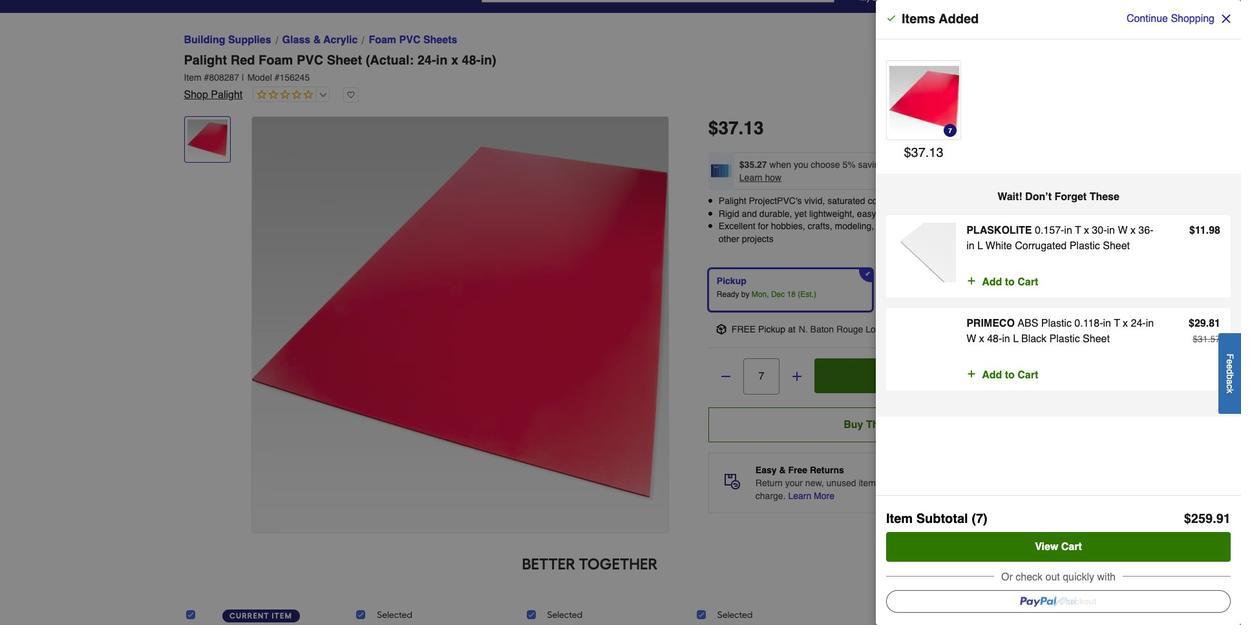 Task type: vqa. For each thing, say whether or not it's contained in the screenshot.
'Add Apartment,Suite,Building, Etc' at the bottom of page
no



Task type: describe. For each thing, give the bounding box(es) containing it.
modeling,
[[835, 221, 874, 232]]

or
[[1001, 572, 1013, 584]]

better
[[522, 555, 575, 574]]

in inside palight red foam pvc sheet (actual: 24-in x 48-in) item # 808287 | model # 156245
[[436, 53, 448, 68]]

add to cart button for in
[[967, 368, 1038, 383]]

unused
[[826, 479, 856, 489]]

to down white
[[1005, 277, 1015, 288]]

as soon as mon, dec 18
[[892, 290, 976, 300]]

continue shopping button
[[1118, 4, 1241, 34]]

mon, for as
[[932, 290, 949, 300]]

lightweight,
[[809, 209, 855, 219]]

white
[[986, 240, 1012, 252]]

add for l
[[982, 277, 1002, 288]]

you
[[794, 160, 808, 170]]

1 # from the left
[[204, 72, 209, 83]]

1 horizontal spatial projects
[[937, 196, 968, 206]]

eligible
[[904, 160, 932, 170]]

x down primeco
[[979, 334, 984, 345]]

$ 11 . 98
[[1189, 225, 1220, 237]]

building supplies
[[184, 34, 271, 46]]

plastic inside 0.157-in t x 30-in w x 36- in l white corrugated plastic sheet
[[1070, 240, 1100, 252]]

0 horizontal spatial $ 37 . 13
[[708, 118, 764, 138]]

24- for x
[[1131, 318, 1146, 330]]

& for free
[[779, 466, 786, 476]]

81
[[1209, 318, 1220, 330]]

w inside abs plastic 0.118-in t x 24-in w x 48-in l black plastic sheet
[[967, 334, 976, 345]]

heart outline image
[[343, 87, 359, 103]]

glass & acrylic
[[282, 34, 358, 46]]

purchases
[[935, 160, 976, 170]]

charge.
[[756, 492, 786, 502]]

when
[[770, 160, 791, 170]]

rouge
[[836, 325, 863, 335]]

cart for l
[[1018, 370, 1038, 381]]

b
[[1225, 374, 1235, 379]]

f e e d b a c k
[[1225, 354, 1235, 394]]

color
[[868, 196, 887, 206]]

chat invite button image
[[1182, 578, 1222, 617]]

(est.)
[[798, 290, 816, 300]]

items added
[[902, 12, 979, 27]]

add to cart for white
[[982, 277, 1038, 288]]

learn inside $35.27 when you choose 5% savings on eligible purchases every day. learn how
[[739, 173, 763, 183]]

0.157-in t x 30-in w x 36- in l white corrugated plastic sheet
[[967, 225, 1154, 252]]

add for 48-
[[982, 370, 1002, 381]]

primeco
[[967, 318, 1015, 330]]

excellent
[[719, 221, 755, 232]]

0 horizontal spatial 13
[[744, 118, 764, 138]]

1 selected from the left
[[377, 610, 412, 621]]

foam inside palight red foam pvc sheet (actual: 24-in x 48-in) item # 808287 | model # 156245
[[259, 53, 293, 68]]

d
[[1225, 369, 1235, 374]]

0.118-
[[1075, 318, 1103, 330]]

2 # from the left
[[275, 72, 280, 83]]

continue shopping
[[1127, 13, 1215, 25]]

supplies
[[228, 34, 271, 46]]

f
[[1225, 354, 1235, 359]]

to inside easy & free returns return your new, unused item in-store or ship it back to us free of charge.
[[969, 479, 977, 489]]

buy this now button
[[708, 408, 1048, 443]]

k
[[1225, 389, 1235, 394]]

projectpvc's
[[749, 196, 802, 206]]

vivid,
[[804, 196, 825, 206]]

projects,
[[904, 221, 939, 232]]

pvc inside palight red foam pvc sheet (actual: 24-in x 48-in) item # 808287 | model # 156245
[[297, 53, 323, 68]]

0 vertical spatial product image
[[889, 66, 959, 136]]

t inside abs plastic 0.118-in t x 24-in w x 48-in l black plastic sheet
[[1114, 318, 1120, 330]]

item inside palight red foam pvc sheet (actual: 24-in x 48-in) item # 808287 | model # 156245
[[184, 72, 202, 83]]

ready
[[717, 290, 739, 300]]

baton
[[810, 325, 834, 335]]

check
[[1016, 572, 1043, 584]]

durable,
[[759, 209, 792, 219]]

cut
[[889, 209, 901, 219]]

maker
[[877, 221, 902, 232]]

store
[[888, 479, 909, 489]]

plus image
[[967, 368, 977, 381]]

2 selected from the left
[[547, 610, 583, 621]]

palight red foam pvc sheet (actual: 24-in x 48-in) item # 808287 | model # 156245
[[184, 53, 496, 83]]

dec for as
[[951, 290, 965, 300]]

easy
[[857, 209, 876, 219]]

by
[[741, 290, 750, 300]]

items
[[902, 12, 936, 27]]

building
[[184, 34, 225, 46]]

and up excellent
[[742, 209, 757, 219]]

at
[[788, 325, 796, 335]]

n.
[[799, 325, 808, 335]]

soon
[[903, 290, 920, 300]]

checkmark image
[[886, 13, 897, 23]]

$ 29 . 81 $ 31 . 57
[[1189, 318, 1220, 345]]

current
[[230, 612, 269, 621]]

cart inside button
[[1061, 542, 1082, 553]]

dec for pickup
[[771, 290, 785, 300]]

sheet inside palight red foam pvc sheet (actual: 24-in x 48-in) item # 808287 | model # 156245
[[327, 53, 362, 68]]

day.
[[1004, 160, 1020, 170]]

how
[[765, 173, 782, 183]]

808287
[[209, 72, 239, 83]]

view
[[1035, 542, 1058, 553]]

better together
[[522, 555, 658, 574]]

x left the '36-'
[[1131, 225, 1136, 237]]

life
[[1032, 196, 1044, 206]]

free
[[732, 325, 756, 335]]

x inside palight red foam pvc sheet (actual: 24-in x 48-in) item # 808287 | model # 156245
[[451, 53, 458, 68]]

item subtotal (7)
[[886, 512, 988, 527]]

better together heading
[[184, 555, 996, 575]]

18 for pickup
[[787, 290, 796, 300]]

continue
[[1127, 13, 1168, 25]]

shop
[[184, 89, 208, 101]]

1 vertical spatial projects
[[742, 234, 774, 244]]

added
[[939, 12, 979, 27]]

palight for projectpvc's
[[719, 196, 746, 206]]

2 e from the top
[[1225, 364, 1235, 369]]

foam pvc sheets link
[[369, 32, 457, 48]]

pickup option group
[[703, 264, 1053, 317]]

free pickup at n. baton rouge lowe's
[[732, 325, 894, 335]]

glass
[[282, 34, 310, 46]]

a
[[1225, 379, 1235, 385]]

l inside abs plastic 0.118-in t x 24-in w x 48-in l black plastic sheet
[[1013, 334, 1019, 345]]

abs
[[1018, 318, 1038, 330]]

18 for as
[[967, 290, 976, 300]]

and right cut at the top right of the page
[[903, 209, 918, 219]]

shop palight
[[184, 89, 243, 101]]

don't
[[1025, 191, 1052, 203]]

1 vertical spatial plastic
[[1041, 318, 1072, 330]]

3 selected from the left
[[717, 610, 753, 621]]

29
[[1195, 318, 1206, 330]]

57
[[1210, 334, 1220, 345]]

foam pvc sheets
[[369, 34, 457, 46]]



Task type: locate. For each thing, give the bounding box(es) containing it.
l
[[977, 240, 983, 252], [1013, 334, 1019, 345]]

1 horizontal spatial dec
[[951, 290, 965, 300]]

1 horizontal spatial learn
[[788, 492, 811, 502]]

1 horizontal spatial t
[[1114, 318, 1120, 330]]

0 vertical spatial $ 37 . 13
[[708, 118, 764, 138]]

1 horizontal spatial 13
[[929, 145, 944, 160]]

.
[[739, 118, 744, 138], [926, 145, 929, 160], [1206, 225, 1209, 237], [1206, 318, 1209, 330], [1208, 334, 1210, 345], [1213, 512, 1216, 527]]

minus image
[[719, 371, 732, 384]]

plastic up black
[[1041, 318, 1072, 330]]

to left us
[[969, 479, 977, 489]]

item down the store
[[886, 512, 913, 527]]

2 add from the top
[[982, 370, 1002, 381]]

learn down your
[[788, 492, 811, 502]]

0 vertical spatial add
[[982, 277, 1002, 288]]

e
[[1225, 359, 1235, 364], [1225, 364, 1235, 369]]

1 horizontal spatial &
[[779, 466, 786, 476]]

0 horizontal spatial selected
[[377, 610, 412, 621]]

0 vertical spatial cart
[[1018, 277, 1038, 288]]

mon, for pickup
[[752, 290, 769, 300]]

to right plus image
[[1005, 370, 1015, 381]]

easy
[[756, 466, 777, 476]]

0 vertical spatial 24-
[[417, 53, 436, 68]]

0 horizontal spatial learn
[[739, 173, 763, 183]]

mon, right by
[[752, 290, 769, 300]]

selected
[[377, 610, 412, 621], [547, 610, 583, 621], [717, 610, 753, 621]]

$
[[708, 118, 718, 138], [904, 145, 911, 160], [1189, 225, 1195, 237], [1189, 318, 1195, 330], [1193, 334, 1198, 345], [1184, 512, 1191, 527]]

1 vertical spatial sheet
[[1103, 240, 1130, 252]]

item up shop at the top of page
[[184, 72, 202, 83]]

0 horizontal spatial w
[[967, 334, 976, 345]]

l left black
[[1013, 334, 1019, 345]]

2 vertical spatial palight
[[719, 196, 746, 206]]

pickup ready by mon, dec 18 (est.)
[[717, 276, 816, 300]]

foam
[[369, 34, 396, 46], [259, 53, 293, 68]]

interior
[[941, 221, 969, 232]]

abs plastic 0.118-in t x 24-in w x 48-in l black plastic sheet
[[967, 318, 1154, 345]]

1 vertical spatial cart
[[1018, 370, 1038, 381]]

helps
[[890, 196, 912, 206]]

pickup up ready
[[717, 276, 746, 287]]

pickup left at
[[758, 325, 785, 335]]

glass & acrylic link
[[282, 32, 358, 48]]

back
[[948, 479, 967, 489]]

mon, inside the pickup ready by mon, dec 18 (est.)
[[752, 290, 769, 300]]

learn how button
[[739, 171, 782, 184]]

31
[[1198, 334, 1208, 345]]

palight down building at the top left of the page
[[184, 53, 227, 68]]

in-
[[878, 479, 888, 489]]

18 inside the pickup ready by mon, dec 18 (est.)
[[787, 290, 796, 300]]

sheets
[[423, 34, 457, 46]]

1 vertical spatial plus image
[[790, 371, 803, 384]]

1 vertical spatial 37
[[911, 145, 926, 160]]

24- for (actual:
[[417, 53, 436, 68]]

0 horizontal spatial pickup
[[717, 276, 746, 287]]

add down white
[[982, 277, 1002, 288]]

0 vertical spatial t
[[1075, 225, 1081, 237]]

plaskolite
[[967, 225, 1032, 237]]

1 vertical spatial 24-
[[1131, 318, 1146, 330]]

cart down corrugated
[[1018, 277, 1038, 288]]

2 vertical spatial plastic
[[1050, 334, 1080, 345]]

0 vertical spatial foam
[[369, 34, 396, 46]]

add right plus image
[[982, 370, 1002, 381]]

24-
[[417, 53, 436, 68], [1131, 318, 1146, 330]]

e up the b
[[1225, 364, 1235, 369]]

2 dec from the left
[[951, 290, 965, 300]]

plus image up as soon as mon, dec 18
[[967, 275, 977, 288]]

0 vertical spatial 37
[[718, 118, 739, 138]]

and up corrugated
[[1016, 221, 1031, 232]]

1 vertical spatial $ 37 . 13
[[904, 145, 944, 160]]

dec right as
[[951, 290, 965, 300]]

0 vertical spatial pvc
[[399, 34, 420, 46]]

add to cart right plus image
[[982, 370, 1038, 381]]

product image up the eligible
[[889, 66, 959, 136]]

quickly
[[1063, 572, 1094, 584]]

37
[[718, 118, 739, 138], [911, 145, 926, 160]]

sheet down acrylic
[[327, 53, 362, 68]]

1 horizontal spatial 48-
[[987, 334, 1002, 345]]

wait! don't forget these
[[998, 191, 1120, 203]]

24- down sheets
[[417, 53, 436, 68]]

2 mon, from the left
[[932, 290, 949, 300]]

palight inside palight red foam pvc sheet (actual: 24-in x 48-in) item # 808287 | model # 156245
[[184, 53, 227, 68]]

1 vertical spatial l
[[1013, 334, 1019, 345]]

1 add to cart from the top
[[982, 277, 1038, 288]]

1 e from the top
[[1225, 359, 1235, 364]]

t left 30-
[[1075, 225, 1081, 237]]

decorating
[[971, 221, 1013, 232]]

sheet down 30-
[[1103, 240, 1130, 252]]

plus image
[[967, 275, 977, 288], [790, 371, 803, 384]]

1 vertical spatial product image
[[897, 223, 956, 283]]

0 horizontal spatial l
[[977, 240, 983, 252]]

sheet down 0.118-
[[1083, 334, 1110, 345]]

add to cart button down white
[[967, 275, 1038, 290]]

sheet inside 0.157-in t x 30-in w x 36- in l white corrugated plastic sheet
[[1103, 240, 1130, 252]]

0 horizontal spatial plus image
[[790, 371, 803, 384]]

and left designs
[[971, 196, 986, 206]]

1 vertical spatial foam
[[259, 53, 293, 68]]

mon,
[[752, 290, 769, 300], [932, 290, 949, 300]]

24- inside abs plastic 0.118-in t x 24-in w x 48-in l black plastic sheet
[[1131, 318, 1146, 330]]

0 horizontal spatial 24-
[[417, 53, 436, 68]]

18 left (est.)
[[787, 290, 796, 300]]

0 horizontal spatial dec
[[771, 290, 785, 300]]

1 vertical spatial w
[[967, 334, 976, 345]]

c
[[1225, 385, 1235, 389]]

it
[[941, 479, 945, 489]]

t right 0.118-
[[1114, 318, 1120, 330]]

e up d on the bottom right
[[1225, 359, 1235, 364]]

1 horizontal spatial mon,
[[932, 290, 949, 300]]

0 horizontal spatial 48-
[[462, 53, 481, 68]]

0 vertical spatial 13
[[744, 118, 764, 138]]

1 vertical spatial t
[[1114, 318, 1120, 330]]

out
[[1046, 572, 1060, 584]]

or
[[911, 479, 919, 489]]

# right model
[[275, 72, 280, 83]]

48- inside palight red foam pvc sheet (actual: 24-in x 48-in) item # 808287 | model # 156245
[[462, 53, 481, 68]]

1 horizontal spatial l
[[1013, 334, 1019, 345]]

buy
[[844, 420, 863, 431]]

2 add to cart from the top
[[982, 370, 1038, 381]]

red
[[231, 53, 255, 68]]

0 horizontal spatial mon,
[[752, 290, 769, 300]]

None search field
[[482, 0, 835, 13]]

mon, right as
[[932, 290, 949, 300]]

l left white
[[977, 240, 983, 252]]

these
[[1090, 191, 1120, 203]]

of
[[1010, 479, 1017, 489]]

add to cart button for white
[[967, 275, 1038, 290]]

free
[[991, 479, 1007, 489]]

cart right the view
[[1061, 542, 1082, 553]]

free
[[788, 466, 807, 476]]

1 horizontal spatial 37
[[911, 145, 926, 160]]

0 vertical spatial pickup
[[717, 276, 746, 287]]

in
[[436, 53, 448, 68], [1064, 225, 1072, 237], [1107, 225, 1115, 237], [967, 240, 975, 252], [1103, 318, 1111, 330], [1146, 318, 1154, 330], [1002, 334, 1010, 345]]

Stepper number input field with increment and decrement buttons number field
[[743, 359, 779, 395]]

black
[[1021, 334, 1047, 345]]

0 vertical spatial palight
[[184, 53, 227, 68]]

0 vertical spatial plastic
[[1070, 240, 1100, 252]]

1 vertical spatial learn
[[788, 492, 811, 502]]

1 vertical spatial 13
[[929, 145, 944, 160]]

$ 37 . 13 right on
[[904, 145, 944, 160]]

f e e d b a c k button
[[1219, 333, 1241, 414]]

to left life
[[1022, 196, 1030, 206]]

1 vertical spatial pickup
[[758, 325, 785, 335]]

1 horizontal spatial foam
[[369, 34, 396, 46]]

13
[[744, 118, 764, 138], [929, 145, 944, 160]]

to
[[1022, 196, 1030, 206], [879, 209, 886, 219], [1005, 277, 1015, 288], [1005, 370, 1015, 381], [969, 479, 977, 489]]

& left the free
[[779, 466, 786, 476]]

1 vertical spatial add to cart button
[[967, 368, 1038, 383]]

|
[[242, 72, 244, 83]]

1 dec from the left
[[771, 290, 785, 300]]

1 vertical spatial add to cart
[[982, 370, 1038, 381]]

as
[[922, 290, 930, 300]]

dec inside the pickup ready by mon, dec 18 (est.)
[[771, 290, 785, 300]]

building supplies link
[[184, 32, 271, 48]]

1 vertical spatial palight
[[211, 89, 243, 101]]

palight projectpvc's vivid, saturated color helps bring projects and designs to life rigid and durable, yet lightweight, easy to cut and fabricate excellent for hobbies, crafts, modeling, maker projects, interior decorating and other projects
[[719, 196, 1044, 244]]

0 vertical spatial l
[[977, 240, 983, 252]]

& inside easy & free returns return your new, unused item in-store or ship it back to us free of charge.
[[779, 466, 786, 476]]

learn
[[739, 173, 763, 183], [788, 492, 811, 502]]

savings
[[858, 160, 889, 170]]

1 vertical spatial add
[[982, 370, 1002, 381]]

now
[[890, 420, 912, 431]]

24- right 0.118-
[[1131, 318, 1146, 330]]

more
[[814, 492, 835, 502]]

t inside 0.157-in t x 30-in w x 36- in l white corrugated plastic sheet
[[1075, 225, 1081, 237]]

18 up primeco
[[967, 290, 976, 300]]

sheet inside abs plastic 0.118-in t x 24-in w x 48-in l black plastic sheet
[[1083, 334, 1110, 345]]

palight
[[184, 53, 227, 68], [211, 89, 243, 101], [719, 196, 746, 206]]

0 vertical spatial item
[[184, 72, 202, 83]]

0 horizontal spatial #
[[204, 72, 209, 83]]

0 vertical spatial plus image
[[967, 275, 977, 288]]

fabricate
[[921, 209, 956, 219]]

this
[[866, 420, 887, 431]]

0 vertical spatial 48-
[[462, 53, 481, 68]]

24- inside palight red foam pvc sheet (actual: 24-in x 48-in) item # 808287 | model # 156245
[[417, 53, 436, 68]]

w down primeco
[[967, 334, 976, 345]]

48- inside abs plastic 0.118-in t x 24-in w x 48-in l black plastic sheet
[[987, 334, 1002, 345]]

together
[[579, 555, 658, 574]]

with
[[1097, 572, 1116, 584]]

0 vertical spatial w
[[1118, 225, 1128, 237]]

1 horizontal spatial item
[[886, 512, 913, 527]]

forget
[[1055, 191, 1087, 203]]

2 vertical spatial cart
[[1061, 542, 1082, 553]]

w left the '36-'
[[1118, 225, 1128, 237]]

palight down 808287
[[211, 89, 243, 101]]

0 vertical spatial learn
[[739, 173, 763, 183]]

cart for corrugated
[[1018, 277, 1038, 288]]

48-
[[462, 53, 481, 68], [987, 334, 1002, 345]]

add to cart down white
[[982, 277, 1038, 288]]

add to cart button down black
[[967, 368, 1038, 383]]

other
[[719, 234, 739, 244]]

foam up the (actual: in the left of the page
[[369, 34, 396, 46]]

1 horizontal spatial 18
[[967, 290, 976, 300]]

1 vertical spatial pvc
[[297, 53, 323, 68]]

shopping
[[1171, 13, 1215, 25]]

0 vertical spatial add to cart
[[982, 277, 1038, 288]]

5%
[[843, 160, 856, 170]]

0 horizontal spatial &
[[313, 34, 321, 46]]

&
[[313, 34, 321, 46], [779, 466, 786, 476]]

# up the shop palight at the top left of page
[[204, 72, 209, 83]]

0 horizontal spatial t
[[1075, 225, 1081, 237]]

1 horizontal spatial $ 37 . 13
[[904, 145, 944, 160]]

view cart button
[[886, 533, 1231, 562]]

2 vertical spatial sheet
[[1083, 334, 1110, 345]]

1 horizontal spatial #
[[275, 72, 280, 83]]

pickup inside the pickup ready by mon, dec 18 (est.)
[[717, 276, 746, 287]]

1 horizontal spatial selected
[[547, 610, 583, 621]]

Search Query text field
[[482, 0, 776, 2]]

11
[[1195, 225, 1206, 237]]

product image
[[889, 66, 959, 136], [897, 223, 956, 283]]

zero stars image
[[254, 89, 314, 101]]

learn down $35.27
[[739, 173, 763, 183]]

1 horizontal spatial pvc
[[399, 34, 420, 46]]

dec
[[771, 290, 785, 300], [951, 290, 965, 300]]

0 vertical spatial projects
[[937, 196, 968, 206]]

0 horizontal spatial projects
[[742, 234, 774, 244]]

0 horizontal spatial pvc
[[297, 53, 323, 68]]

choose
[[811, 160, 840, 170]]

0 horizontal spatial item
[[184, 72, 202, 83]]

dec left (est.)
[[771, 290, 785, 300]]

palight for red
[[184, 53, 227, 68]]

1 horizontal spatial pickup
[[758, 325, 785, 335]]

x left 30-
[[1084, 225, 1089, 237]]

2 add to cart button from the top
[[967, 368, 1038, 383]]

product image down fabricate
[[897, 223, 956, 283]]

or check out quickly with
[[1001, 572, 1116, 584]]

1 horizontal spatial w
[[1118, 225, 1128, 237]]

0 horizontal spatial 18
[[787, 290, 796, 300]]

1 horizontal spatial 24-
[[1131, 318, 1146, 330]]

palight inside palight projectpvc's vivid, saturated color helps bring projects and designs to life rigid and durable, yet lightweight, easy to cut and fabricate excellent for hobbies, crafts, modeling, maker projects, interior decorating and other projects
[[719, 196, 746, 206]]

1 mon, from the left
[[752, 290, 769, 300]]

1 vertical spatial &
[[779, 466, 786, 476]]

pvc
[[399, 34, 420, 46], [297, 53, 323, 68]]

model
[[247, 72, 272, 83]]

2 18 from the left
[[967, 290, 976, 300]]

plastic down 30-
[[1070, 240, 1100, 252]]

1 horizontal spatial plus image
[[967, 275, 977, 288]]

x right 0.118-
[[1123, 318, 1128, 330]]

foam up model
[[259, 53, 293, 68]]

13 right on
[[929, 145, 944, 160]]

pvc up the (actual: in the left of the page
[[399, 34, 420, 46]]

projects up fabricate
[[937, 196, 968, 206]]

palight up rigid
[[719, 196, 746, 206]]

1 add to cart button from the top
[[967, 275, 1038, 290]]

pvc down glass & acrylic
[[297, 53, 323, 68]]

rigid
[[719, 209, 739, 219]]

2 horizontal spatial selected
[[717, 610, 753, 621]]

pickup image
[[716, 325, 726, 335]]

1 vertical spatial item
[[886, 512, 913, 527]]

title image
[[187, 120, 227, 160]]

projects down for
[[742, 234, 774, 244]]

close image
[[1220, 12, 1233, 25]]

1 18 from the left
[[787, 290, 796, 300]]

w inside 0.157-in t x 30-in w x 36- in l white corrugated plastic sheet
[[1118, 225, 1128, 237]]

designs
[[989, 196, 1020, 206]]

to left cut at the top right of the page
[[879, 209, 886, 219]]

sheet
[[327, 53, 362, 68], [1103, 240, 1130, 252], [1083, 334, 1110, 345]]

$35.27 when you choose 5% savings on eligible purchases every day. learn how
[[739, 160, 1020, 183]]

w
[[1118, 225, 1128, 237], [967, 334, 976, 345]]

1 vertical spatial 48-
[[987, 334, 1002, 345]]

0 vertical spatial &
[[313, 34, 321, 46]]

plus image right stepper number input field with increment and decrement buttons number field
[[790, 371, 803, 384]]

x
[[451, 53, 458, 68], [1084, 225, 1089, 237], [1131, 225, 1136, 237], [1123, 318, 1128, 330], [979, 334, 984, 345]]

0 horizontal spatial foam
[[259, 53, 293, 68]]

& right glass
[[313, 34, 321, 46]]

cart down black
[[1018, 370, 1038, 381]]

pickup
[[717, 276, 746, 287], [758, 325, 785, 335]]

13 up $35.27
[[744, 118, 764, 138]]

your
[[785, 479, 803, 489]]

plastic down 0.118-
[[1050, 334, 1080, 345]]

wait!
[[998, 191, 1022, 203]]

$ 37 . 13 up $35.27
[[708, 118, 764, 138]]

x down sheets
[[451, 53, 458, 68]]

0 vertical spatial add to cart button
[[967, 275, 1038, 290]]

98
[[1209, 225, 1220, 237]]

easy & free returns return your new, unused item in-store or ship it back to us free of charge.
[[756, 466, 1017, 502]]

& for acrylic
[[313, 34, 321, 46]]

l inside 0.157-in t x 30-in w x 36- in l white corrugated plastic sheet
[[977, 240, 983, 252]]

$35.27
[[739, 160, 767, 170]]

1 add from the top
[[982, 277, 1002, 288]]

t
[[1075, 225, 1081, 237], [1114, 318, 1120, 330]]

0 horizontal spatial 37
[[718, 118, 739, 138]]

add to cart for in
[[982, 370, 1038, 381]]

corrugated
[[1015, 240, 1067, 252]]

36-
[[1139, 225, 1154, 237]]

item number 8 0 8 2 8 7 and model number 1 5 6 2 4 5 element
[[184, 71, 1048, 84]]

(actual:
[[366, 53, 414, 68]]

0 vertical spatial sheet
[[327, 53, 362, 68]]

91
[[1216, 512, 1231, 527]]

as
[[892, 290, 901, 300]]



